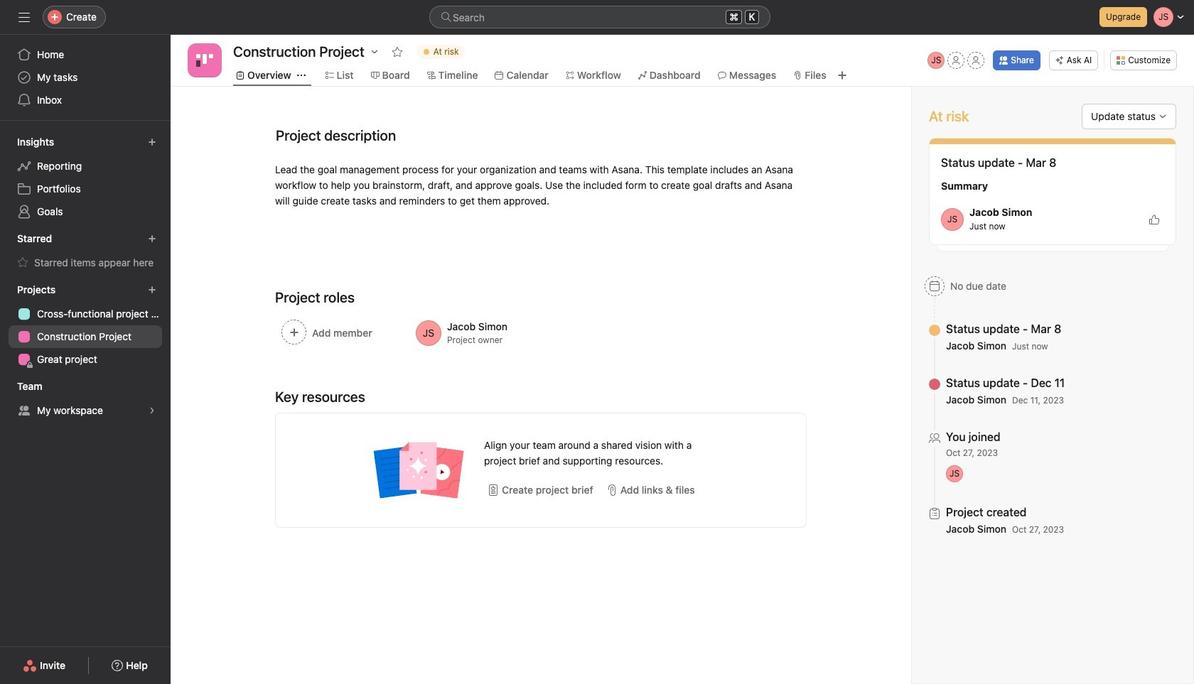 Task type: locate. For each thing, give the bounding box(es) containing it.
Search tasks, projects, and more text field
[[429, 6, 771, 28]]

new insights image
[[148, 138, 156, 146]]

0 likes. click to like this task image
[[1149, 214, 1160, 225]]

Project description title text field
[[267, 121, 400, 151]]

manage project members image
[[928, 52, 945, 69]]

None field
[[429, 6, 771, 28]]

see details, my workspace image
[[148, 407, 156, 415]]

starred element
[[0, 226, 171, 277]]

add tab image
[[837, 70, 848, 81]]

update status image
[[1159, 112, 1167, 121]]

global element
[[0, 35, 171, 120]]

add items to starred image
[[148, 235, 156, 243]]



Task type: describe. For each thing, give the bounding box(es) containing it.
hide sidebar image
[[18, 11, 30, 23]]

new project or portfolio image
[[148, 286, 156, 294]]

board image
[[196, 52, 213, 69]]

insights element
[[0, 129, 171, 226]]

teams element
[[0, 374, 171, 425]]

add to starred image
[[392, 46, 403, 58]]

latest status update element
[[929, 138, 1177, 245]]

projects element
[[0, 277, 171, 374]]

tab actions image
[[297, 71, 305, 80]]



Task type: vqa. For each thing, say whether or not it's contained in the screenshot.
New project or portfolio IMAGE
yes



